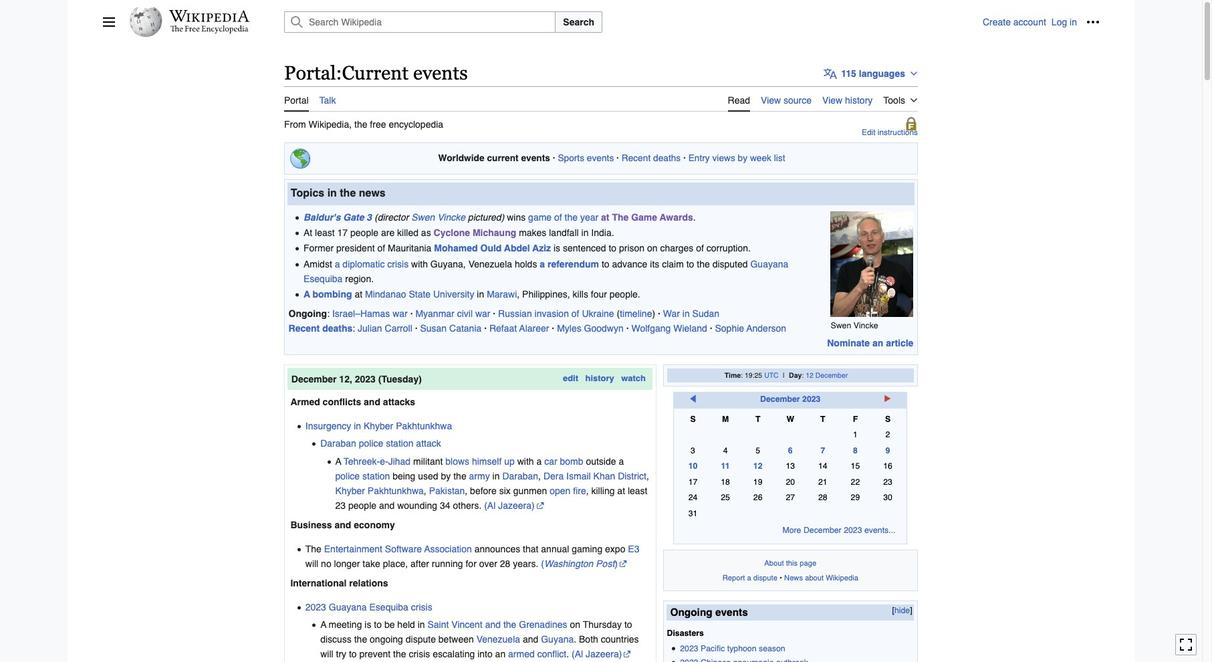 Task type: locate. For each thing, give the bounding box(es) containing it.
myanmar
[[416, 308, 455, 319]]

venezuela inside topics in the news region
[[469, 259, 512, 269]]

vincke up cyclone
[[438, 212, 466, 222]]

utc
[[765, 372, 779, 380]]

in
[[1070, 17, 1078, 27], [328, 187, 337, 200], [582, 227, 589, 238], [477, 289, 484, 300], [683, 308, 690, 319], [354, 421, 361, 432], [493, 471, 500, 481], [418, 619, 425, 630]]

, left the killing at bottom
[[586, 485, 589, 496]]

ongoing
[[289, 308, 327, 319], [670, 606, 713, 619]]

0 vertical spatial .
[[694, 212, 696, 222]]

the up gate
[[340, 187, 356, 200]]

2023 down international
[[306, 602, 326, 612]]

on inside 'on thursday to discuss the ongoing dispute between'
[[570, 619, 581, 630]]

17 down baldur's gate 3 link
[[337, 227, 348, 238]]

dispute inside 'on thursday to discuss the ongoing dispute between'
[[406, 634, 436, 645]]

events
[[413, 62, 468, 84], [521, 152, 550, 163], [587, 152, 614, 163], [716, 606, 748, 619]]

held
[[398, 619, 415, 630]]

mohamed
[[434, 243, 478, 254]]

3 inside baldur's gate 3 (director swen vincke pictured) wins game of the year at the game awards . at least 17 people are killed as cyclone michaung makes landfall in india. former president of mauritania mohamed ould abdel aziz is sentenced to prison on charges of corruption.
[[367, 212, 372, 222]]

announces
[[475, 543, 521, 554]]

1 vertical spatial ongoing
[[670, 606, 713, 619]]

relations
[[349, 578, 388, 588]]

2 vertical spatial december
[[804, 526, 842, 535]]

others.
[[453, 500, 482, 511]]

a tehreek-e-jihad militant blows himself up with a car bomb outside a police station being used by the army in daraban , dera ismail khan district , khyber pakhtunkhwa , pakistan , before six gunmen open fire
[[335, 456, 649, 496]]

gate
[[343, 212, 364, 222]]

0 horizontal spatial the
[[306, 543, 322, 554]]

to down india.
[[609, 243, 617, 254]]

0 horizontal spatial 28
[[500, 558, 511, 569]]

in inside baldur's gate 3 (director swen vincke pictured) wins game of the year at the game awards . at least 17 people are killed as cyclone michaung makes landfall in india. former president of mauritania mohamed ould abdel aziz is sentenced to prison on charges of corruption.
[[582, 227, 589, 238]]

(director
[[375, 212, 409, 222]]

esequiba down amidst
[[304, 273, 343, 284]]

1 horizontal spatial guayana
[[751, 259, 789, 269]]

an left article
[[873, 338, 884, 349]]

instructions
[[878, 128, 918, 137]]

december
[[816, 372, 848, 380], [761, 395, 800, 404], [804, 526, 842, 535]]

0 vertical spatial pakhtunkhwa
[[396, 421, 452, 432]]

worldwide current events link
[[438, 152, 550, 163]]

about
[[765, 558, 784, 568]]

0 vertical spatial (al
[[484, 500, 496, 511]]

at for , killing at least 23 people and wounding 34 others.
[[618, 485, 625, 496]]

vincke up nominate an article link
[[854, 320, 879, 330]]

ongoing up disasters
[[670, 606, 713, 619]]

at the game awards link
[[601, 212, 694, 222]]

vincke inside baldur's gate 3 (director swen vincke pictured) wins game of the year at the game awards . at least 17 people are killed as cyclone michaung makes landfall in india. former president of mauritania mohamed ould abdel aziz is sentenced to prison on charges of corruption.
[[438, 212, 466, 222]]

running
[[432, 558, 463, 569]]

23 up the business and economy
[[335, 500, 346, 511]]

the inside the entertainment software association announces that annual gaming expo e3 will no longer take place, after running for over 28 years. ( washington post )
[[306, 543, 322, 554]]

20
[[786, 477, 795, 487]]

in up sentenced
[[582, 227, 589, 238]]

to up countries
[[625, 619, 633, 630]]

0 horizontal spatial least
[[315, 227, 335, 238]]

(al down before
[[484, 500, 496, 511]]

no
[[321, 558, 332, 569]]

11 link
[[711, 460, 740, 473]]

1 horizontal spatial war
[[475, 308, 491, 319]]

1 vertical spatial .
[[574, 634, 577, 645]]

1 horizontal spatial swen
[[831, 320, 852, 330]]

conflicts
[[323, 397, 361, 407]]

,
[[517, 289, 520, 300], [539, 471, 541, 481], [647, 471, 649, 481], [424, 485, 427, 496], [465, 485, 468, 496], [586, 485, 589, 496]]

least inside , killing at least 23 people and wounding 34 others.
[[628, 485, 648, 496]]

venezuela down saint vincent and the grenadines link
[[477, 634, 520, 645]]

ongoing for ongoing :
[[289, 308, 327, 319]]

war in sudan
[[663, 308, 720, 319]]

before
[[470, 485, 497, 496]]

2 portal from the top
[[284, 95, 309, 105]]

12 december link
[[806, 372, 848, 380]]

will inside the entertainment software association announces that annual gaming expo e3 will no longer take place, after running for over 28 years. ( washington post )
[[306, 558, 319, 569]]

referendum
[[548, 259, 599, 269]]

guayana up meeting
[[329, 602, 367, 612]]

daraban up gunmen
[[503, 471, 539, 481]]

0 vertical spatial portal
[[284, 62, 336, 84]]

language progressive image
[[824, 67, 838, 80]]

Search search field
[[268, 11, 983, 33]]

2 vertical spatial a
[[321, 619, 327, 630]]

1 vertical spatial history
[[586, 373, 615, 383]]

1 horizontal spatial dispute
[[754, 573, 778, 583]]

the left free
[[355, 119, 368, 130]]

over
[[479, 558, 498, 569]]

the up no
[[306, 543, 322, 554]]

0 vertical spatial swen
[[412, 212, 435, 222]]

1 vertical spatial vincke
[[854, 320, 879, 330]]

year
[[581, 212, 599, 222]]

0 horizontal spatial recent
[[289, 323, 320, 334]]

main content containing portal
[[102, 60, 1100, 662]]

gaming
[[572, 543, 603, 554]]

0 horizontal spatial t
[[756, 415, 761, 424]]

news
[[359, 187, 386, 200]]

a right amidst
[[335, 259, 340, 269]]

game of the year link
[[528, 212, 599, 222]]

people up president
[[351, 227, 379, 238]]

deaths inside topics in the news region
[[323, 323, 353, 334]]

venezuela down ould
[[469, 259, 512, 269]]

with up daraban link
[[517, 456, 534, 467]]

people inside , killing at least 23 people and wounding 34 others.
[[348, 500, 377, 511]]

15
[[851, 462, 860, 471]]

refaat alareer
[[490, 323, 549, 334]]

the up india.
[[612, 212, 629, 222]]

war right the civil
[[475, 308, 491, 319]]

0 horizontal spatial (al jazeera) link
[[484, 500, 544, 511]]

a for a bombing at mindanao state university in marawi , philippines, kills four people.
[[304, 289, 310, 300]]

read link
[[728, 87, 751, 111]]

with down mauritania
[[411, 259, 428, 269]]

0 vertical spatial dispute
[[754, 573, 778, 583]]

s up the 2
[[886, 415, 891, 424]]

0 vertical spatial least
[[315, 227, 335, 238]]

tools
[[884, 95, 906, 105]]

will inside . both countries will try to prevent the crisis escalating into an
[[321, 649, 334, 659]]

1 vertical spatial portal
[[284, 95, 309, 105]]

0 horizontal spatial swen
[[412, 212, 435, 222]]

is down 2023 guayana esequiba crisis link
[[365, 619, 372, 630]]

. down guyana link
[[567, 649, 569, 659]]

swen up "as" in the left of the page
[[412, 212, 435, 222]]

1 horizontal spatial with
[[517, 456, 534, 467]]

1 horizontal spatial will
[[321, 649, 334, 659]]

3 up 10
[[691, 446, 696, 455]]

0 vertical spatial on
[[648, 243, 658, 254]]

2023 down disasters
[[680, 644, 699, 654]]

0 horizontal spatial 17
[[337, 227, 348, 238]]

0 vertical spatial deaths
[[654, 152, 681, 163]]

history inside december 12 region
[[586, 373, 615, 383]]

in right the army link
[[493, 471, 500, 481]]

1 horizontal spatial at
[[601, 212, 610, 222]]

recent inside topics in the news region
[[289, 323, 320, 334]]

16
[[884, 462, 893, 471]]

khyber up daraban police station attack
[[364, 421, 394, 432]]

a up discuss on the left bottom
[[321, 619, 327, 630]]

2023 guayana esequiba crisis
[[306, 602, 433, 612]]

at up india.
[[601, 212, 610, 222]]

to right try at the left bottom of the page
[[349, 649, 357, 659]]

talk link
[[319, 87, 336, 110]]

is inside december 12 region
[[365, 619, 372, 630]]

0 vertical spatial venezuela
[[469, 259, 512, 269]]

saint vincent and the grenadines link
[[428, 619, 568, 630]]

: for portal
[[336, 62, 342, 84]]

vincke
[[438, 212, 466, 222], [854, 320, 879, 330]]

1 horizontal spatial recent
[[622, 152, 651, 163]]

. left both
[[574, 634, 577, 645]]

0 horizontal spatial war
[[393, 308, 408, 319]]

a down aziz
[[540, 259, 545, 269]]

portal for portal : current events
[[284, 62, 336, 84]]

from wikipedia, the free encyclopedia
[[284, 119, 444, 130]]

at down "region."
[[355, 289, 363, 300]]

edit instructions link
[[862, 128, 918, 137]]

0 vertical spatial 12
[[806, 372, 814, 380]]

1 vertical spatial people
[[348, 500, 377, 511]]

e3
[[628, 543, 640, 554]]

be
[[385, 619, 395, 630]]

0 vertical spatial is
[[554, 243, 561, 254]]

police up tehreek-e-jihad link
[[359, 438, 383, 449]]

wins
[[507, 212, 526, 222]]

events inside ongoing events region
[[716, 606, 748, 619]]

1 horizontal spatial 17
[[689, 477, 698, 487]]

28 down 21
[[819, 493, 828, 502]]

makes
[[519, 227, 547, 238]]

of down are
[[378, 243, 385, 254]]

in right 'war'
[[683, 308, 690, 319]]

jihad
[[388, 456, 411, 467]]

(al jazeera) link down the six
[[484, 500, 544, 511]]

1 vertical spatial a
[[335, 456, 341, 467]]

typhoon
[[728, 644, 757, 654]]

to inside 'on thursday to discuss the ongoing dispute between'
[[625, 619, 633, 630]]

a inside a tehreek-e-jihad militant blows himself up with a car bomb outside a police station being used by the army in daraban , dera ismail khan district , khyber pakhtunkhwa , pakistan , before six gunmen open fire
[[335, 456, 341, 467]]

28 down announces
[[500, 558, 511, 569]]

ongoing for ongoing events
[[670, 606, 713, 619]]

3 right gate
[[367, 212, 372, 222]]

t up 5
[[756, 415, 761, 424]]

1 vertical spatial daraban
[[503, 471, 539, 481]]

view down the language progressive image
[[823, 95, 843, 105]]

a for a meeting is to be held in saint vincent and the grenadines
[[321, 619, 327, 630]]

1 portal from the top
[[284, 62, 336, 84]]

0 horizontal spatial on
[[570, 619, 581, 630]]

a left tehreek-
[[335, 456, 341, 467]]

1 horizontal spatial by
[[738, 152, 748, 163]]

. up charges
[[694, 212, 696, 222]]

is
[[554, 243, 561, 254], [365, 619, 372, 630]]

open fire link
[[550, 485, 586, 496]]

station
[[386, 438, 414, 449], [363, 471, 390, 481]]

dispute down held
[[406, 634, 436, 645]]

the down ongoing
[[393, 649, 406, 659]]

portal up from
[[284, 95, 309, 105]]

ongoing inside region
[[670, 606, 713, 619]]

international relations
[[291, 578, 388, 588]]

daraban down insurgency
[[321, 438, 356, 449]]

0 horizontal spatial daraban
[[321, 438, 356, 449]]

0 vertical spatial recent
[[622, 152, 651, 163]]

1 vertical spatial police
[[335, 471, 360, 481]]

1 view from the left
[[761, 95, 781, 105]]

former
[[304, 243, 334, 254]]

0 vertical spatial people
[[351, 227, 379, 238]]

26
[[754, 493, 763, 502]]

1 vertical spatial esequiba
[[370, 602, 409, 612]]

a up district at bottom right
[[619, 456, 624, 467]]

. inside . both countries will try to prevent the crisis escalating into an
[[574, 634, 577, 645]]

nominate an article link
[[828, 338, 914, 349]]

charges
[[661, 243, 694, 254]]

1 vertical spatial 28
[[500, 558, 511, 569]]

4
[[724, 446, 728, 455]]

1 vertical spatial swen
[[831, 320, 852, 330]]

pakhtunkhwa inside a tehreek-e-jihad militant blows himself up with a car bomb outside a police station being used by the army in daraban , dera ismail khan district , khyber pakhtunkhwa , pakistan , before six gunmen open fire
[[368, 485, 424, 496]]

the free encyclopedia image
[[170, 25, 248, 34]]

0 vertical spatial recent deaths link
[[622, 152, 681, 163]]

khyber down "police station" link
[[335, 485, 365, 496]]

about this page report a dispute • news about wikipedia
[[723, 558, 859, 583]]

events right sports
[[587, 152, 614, 163]]

a bombing at mindanao state university in marawi , philippines, kills four people.
[[304, 289, 641, 300]]

1 horizontal spatial esequiba
[[370, 602, 409, 612]]

0 horizontal spatial s
[[691, 415, 696, 424]]

Search Wikipedia search field
[[284, 11, 556, 33]]

12 up 19
[[754, 462, 763, 471]]

1 horizontal spatial 12
[[806, 372, 814, 380]]

portal up portal link
[[284, 62, 336, 84]]

log
[[1052, 17, 1068, 27]]

0 vertical spatial will
[[306, 558, 319, 569]]

disasters
[[667, 629, 704, 638]]

0 vertical spatial khyber
[[364, 421, 394, 432]]

, up russian
[[517, 289, 520, 300]]

julian carroll
[[358, 323, 413, 334]]

recent right sports events
[[622, 152, 651, 163]]

1 vertical spatial will
[[321, 649, 334, 659]]

0 horizontal spatial is
[[365, 619, 372, 630]]

ongoing up recent deaths :
[[289, 308, 327, 319]]

0 horizontal spatial guayana
[[329, 602, 367, 612]]

daraban police station attack
[[321, 438, 441, 449]]

1 vertical spatial 3
[[691, 446, 696, 455]]

1 horizontal spatial daraban
[[503, 471, 539, 481]]

1 vertical spatial december
[[761, 395, 800, 404]]

and inside , killing at least 23 people and wounding 34 others.
[[379, 500, 395, 511]]

wikipedia image
[[169, 10, 249, 22]]

1 vertical spatial venezuela
[[477, 634, 520, 645]]

ongoing inside topics in the news region
[[289, 308, 327, 319]]

(al jazeera) link down both
[[572, 649, 632, 659]]

1 vertical spatial guayana
[[329, 602, 367, 612]]

0 vertical spatial the
[[612, 212, 629, 222]]

1 horizontal spatial the
[[612, 212, 629, 222]]

1 horizontal spatial is
[[554, 243, 561, 254]]

association
[[424, 543, 472, 554]]

landfall
[[549, 227, 579, 238]]

2023
[[803, 395, 821, 404], [844, 526, 863, 535], [306, 602, 326, 612], [680, 644, 699, 654]]

people down khyber pakhtunkhwa "link"
[[348, 500, 377, 511]]

more december 2023 events...
[[783, 526, 903, 535]]

at right the killing at bottom
[[618, 485, 625, 496]]

1 horizontal spatial (al
[[572, 649, 583, 659]]

crisis inside topics in the news region
[[387, 259, 409, 269]]

1 horizontal spatial .
[[574, 634, 577, 645]]

up
[[504, 456, 515, 467]]

1 vertical spatial least
[[628, 485, 648, 496]]

1 vertical spatial pakhtunkhwa
[[368, 485, 424, 496]]

the up prevent
[[354, 634, 367, 645]]

ongoing events
[[670, 606, 748, 619]]

t up the 7 at the bottom right of the page
[[821, 415, 826, 424]]

least down district at bottom right
[[628, 485, 648, 496]]

1 horizontal spatial history
[[846, 95, 873, 105]]

events down report
[[716, 606, 748, 619]]

0 vertical spatial with
[[411, 259, 428, 269]]

: for ongoing
[[327, 308, 330, 319]]

recent deaths link
[[622, 152, 681, 163], [289, 323, 353, 334]]

1 vertical spatial dispute
[[406, 634, 436, 645]]

and up the entertainment
[[335, 519, 351, 530]]

1 vertical spatial khyber
[[335, 485, 365, 496]]

crisis
[[387, 259, 409, 269], [411, 602, 433, 612], [409, 649, 430, 659]]

on inside baldur's gate 3 (director swen vincke pictured) wins game of the year at the game awards . at least 17 people are killed as cyclone michaung makes landfall in india. former president of mauritania mohamed ould abdel aziz is sentenced to prison on charges of corruption.
[[648, 243, 658, 254]]

at for a bombing at mindanao state university in marawi , philippines, kills four people.
[[355, 289, 363, 300]]

edit link
[[563, 373, 579, 383]]

a right report
[[747, 573, 752, 583]]

2 war from the left
[[475, 308, 491, 319]]

main content
[[102, 60, 1100, 662]]

of
[[555, 212, 562, 222], [378, 243, 385, 254], [696, 243, 704, 254], [572, 308, 580, 319]]

1 horizontal spatial on
[[648, 243, 658, 254]]

0 vertical spatial 23
[[884, 477, 893, 487]]

2023 inside ongoing events region
[[680, 644, 699, 654]]

is right aziz
[[554, 243, 561, 254]]

to inside baldur's gate 3 (director swen vincke pictured) wins game of the year at the game awards . at least 17 people are killed as cyclone michaung makes landfall in india. former president of mauritania mohamed ould abdel aziz is sentenced to prison on charges of corruption.
[[609, 243, 617, 254]]

mindanao state university link
[[365, 289, 475, 300]]

2 horizontal spatial at
[[618, 485, 625, 496]]

1 horizontal spatial ongoing
[[670, 606, 713, 619]]

(al
[[484, 500, 496, 511], [572, 649, 583, 659]]

0 vertical spatial at
[[601, 212, 610, 222]]

at inside , killing at least 23 people and wounding 34 others.
[[618, 485, 625, 496]]

1 vertical spatial (al jazeera) link
[[572, 649, 632, 659]]

swen vincke
[[831, 320, 879, 330]]

ukraine
[[582, 308, 614, 319]]

1 war from the left
[[393, 308, 408, 319]]

a
[[304, 289, 310, 300], [335, 456, 341, 467], [321, 619, 327, 630]]

guyana
[[541, 634, 574, 645]]

1 horizontal spatial a
[[321, 619, 327, 630]]

insurgency in khyber pakhtunkhwa
[[306, 421, 452, 432]]

the inside baldur's gate 3 (director swen vincke pictured) wins game of the year at the game awards . at least 17 people are killed as cyclone michaung makes landfall in india. former president of mauritania mohamed ould abdel aziz is sentenced to prison on charges of corruption.
[[612, 212, 629, 222]]

a up ongoing 'link'
[[304, 289, 310, 300]]

2023 inside december 12 region
[[306, 602, 326, 612]]

2 s from the left
[[886, 415, 891, 424]]

events right current
[[521, 152, 550, 163]]

esequiba inside december 12 region
[[370, 602, 409, 612]]

deaths left entry
[[654, 152, 681, 163]]

deaths for recent deaths
[[654, 152, 681, 163]]

escalating
[[433, 649, 475, 659]]

2 view from the left
[[823, 95, 843, 105]]

the down blows
[[454, 471, 467, 481]]

crisis down held
[[409, 649, 430, 659]]

2 horizontal spatial .
[[694, 212, 696, 222]]

in inside a tehreek-e-jihad militant blows himself up with a car bomb outside a police station being used by the army in daraban , dera ismail khan district , khyber pakhtunkhwa , pakistan , before six gunmen open fire
[[493, 471, 500, 481]]

0 vertical spatial jazeera)
[[498, 500, 535, 511]]

on up its on the right top of page
[[648, 243, 658, 254]]

on thursday to discuss the ongoing dispute between
[[321, 619, 633, 645]]

december right more
[[804, 526, 842, 535]]

swen
[[412, 212, 435, 222], [831, 320, 852, 330]]

recent for recent deaths :
[[289, 323, 320, 334]]

1 horizontal spatial t
[[821, 415, 826, 424]]

1 horizontal spatial 28
[[819, 493, 828, 502]]

0 vertical spatial guayana
[[751, 259, 789, 269]]

december 12, 2023
[[291, 374, 376, 384]]

1 vertical spatial deaths
[[323, 323, 353, 334]]

history right edit at the left bottom
[[586, 373, 615, 383]]

19:25
[[745, 372, 763, 380]]

will left try at the left bottom of the page
[[321, 649, 334, 659]]

0 horizontal spatial esequiba
[[304, 273, 343, 284]]

0 horizontal spatial will
[[306, 558, 319, 569]]

a inside topics in the news region
[[304, 289, 310, 300]]

1 vertical spatial at
[[355, 289, 363, 300]]

0 horizontal spatial view
[[761, 95, 781, 105]]

susan catania
[[420, 323, 482, 334]]

in down armed conflicts and attacks
[[354, 421, 361, 432]]

0 vertical spatial police
[[359, 438, 383, 449]]

crisis up held
[[411, 602, 433, 612]]

1 vertical spatial recent
[[289, 323, 320, 334]]

portal for portal
[[284, 95, 309, 105]]

esequiba up be
[[370, 602, 409, 612]]

in inside personal tools navigation
[[1070, 17, 1078, 27]]

conflict
[[538, 649, 567, 659]]

m
[[722, 415, 729, 424]]

1 horizontal spatial s
[[886, 415, 891, 424]]

will left no
[[306, 558, 319, 569]]

the up the landfall
[[565, 212, 578, 222]]

topics in the news region
[[284, 179, 918, 355]]

fire
[[573, 485, 586, 496]]



Task type: vqa. For each thing, say whether or not it's contained in the screenshot.
THE NOMINATE
yes



Task type: describe. For each thing, give the bounding box(es) containing it.
topics
[[291, 187, 325, 200]]

◀ link
[[689, 395, 698, 404]]

police inside a tehreek-e-jihad militant blows himself up with a car bomb outside a police station being used by the army in daraban , dera ismail khan district , khyber pakhtunkhwa , pakistan , before six gunmen open fire
[[335, 471, 360, 481]]

1 vertical spatial jazeera)
[[586, 649, 622, 659]]

by inside a tehreek-e-jihad militant blows himself up with a car bomb outside a police station being used by the army in daraban , dera ismail khan district , khyber pakhtunkhwa , pakistan , before six gunmen open fire
[[441, 471, 451, 481]]

events down search wikipedia search box
[[413, 62, 468, 84]]

bomb
[[560, 456, 584, 467]]

1 s from the left
[[691, 415, 696, 424]]

is inside baldur's gate 3 (director swen vincke pictured) wins game of the year at the game awards . at least 17 people are killed as cyclone michaung makes landfall in india. former president of mauritania mohamed ould abdel aziz is sentenced to prison on charges of corruption.
[[554, 243, 561, 254]]

susan
[[420, 323, 447, 334]]

insurgency
[[306, 421, 351, 432]]

bombing
[[313, 289, 352, 300]]

of up myles
[[572, 308, 580, 319]]

, up others.
[[465, 485, 468, 496]]

17 inside baldur's gate 3 (director swen vincke pictured) wins game of the year at the game awards . at least 17 people are killed as cyclone michaung makes landfall in india. former president of mauritania mohamed ould abdel aziz is sentenced to prison on charges of corruption.
[[337, 227, 348, 238]]

21
[[819, 477, 828, 487]]

mauritania
[[388, 243, 432, 254]]

e3 link
[[628, 543, 640, 554]]

in up baldur's gate 3 link
[[328, 187, 337, 200]]

anderson
[[747, 323, 787, 334]]

an inside . both countries will try to prevent the crisis escalating into an
[[495, 649, 506, 659]]

baldur's gate 3 (director swen vincke pictured) wins game of the year at the game awards . at least 17 people are killed as cyclone michaung makes landfall in india. former president of mauritania mohamed ould abdel aziz is sentenced to prison on charges of corruption.
[[304, 212, 751, 254]]

0 vertical spatial (al jazeera) link
[[484, 500, 544, 511]]

december 12 region
[[284, 364, 657, 662]]

23 inside , killing at least 23 people and wounding 34 others.
[[335, 500, 346, 511]]

to left advance at the right
[[602, 259, 610, 269]]

28 inside the entertainment software association announces that annual gaming expo e3 will no longer take place, after running for over 28 years. ( washington post )
[[500, 558, 511, 569]]

worldwide current events
[[438, 152, 550, 163]]

a for a tehreek-e-jihad militant blows himself up with a car bomb outside a police station being used by the army in daraban , dera ismail khan district , khyber pakhtunkhwa , pakistan , before six gunmen open fire
[[335, 456, 341, 467]]

6
[[789, 446, 793, 455]]

1 t from the left
[[756, 415, 761, 424]]

page protected image
[[905, 117, 918, 130]]

page
[[800, 558, 817, 568]]

ongoing
[[370, 634, 403, 645]]

the inside a tehreek-e-jihad militant blows himself up with a car bomb outside a police station being used by the army in daraban , dera ismail khan district , khyber pakhtunkhwa , pakistan , before six gunmen open fire
[[454, 471, 467, 481]]

sports events link
[[558, 152, 614, 163]]

swen vincke in april 2018 image
[[831, 212, 914, 317]]

guayana inside guayana esequiba
[[751, 259, 789, 269]]

. inside baldur's gate 3 (director swen vincke pictured) wins game of the year at the game awards . at least 17 people are killed as cyclone michaung makes landfall in india. former president of mauritania mohamed ould abdel aziz is sentenced to prison on charges of corruption.
[[694, 212, 696, 222]]

the up venezuela link
[[504, 619, 517, 630]]

2 t from the left
[[821, 415, 826, 424]]

the inside baldur's gate 3 (director swen vincke pictured) wins game of the year at the game awards . at least 17 people are killed as cyclone michaung makes landfall in india. former president of mauritania mohamed ould abdel aziz is sentenced to prison on charges of corruption.
[[565, 212, 578, 222]]

deaths for recent deaths :
[[323, 323, 353, 334]]

daraban inside a tehreek-e-jihad militant blows himself up with a car bomb outside a police station being used by the army in daraban , dera ismail khan district , khyber pakhtunkhwa , pakistan , before six gunmen open fire
[[503, 471, 539, 481]]

to right the claim
[[687, 259, 695, 269]]

0 horizontal spatial (al
[[484, 500, 496, 511]]

personal tools navigation
[[983, 11, 1104, 33]]

with inside topics in the news region
[[411, 259, 428, 269]]

1 horizontal spatial (al jazeera) link
[[572, 649, 632, 659]]

0 horizontal spatial 12
[[754, 462, 763, 471]]

2023 pacific typhoon season
[[680, 644, 786, 654]]

news
[[785, 573, 803, 583]]

1
[[853, 430, 858, 440]]

talk
[[319, 95, 336, 105]]

7 link
[[809, 445, 838, 457]]

amidst
[[304, 259, 332, 269]]

army link
[[469, 471, 490, 481]]

create account link
[[983, 17, 1047, 27]]

its
[[650, 259, 660, 269]]

sophie anderson
[[715, 323, 787, 334]]

an inside topics in the news region
[[873, 338, 884, 349]]

0 vertical spatial daraban
[[321, 438, 356, 449]]

: for time
[[741, 372, 743, 380]]

2023 left events...
[[844, 526, 863, 535]]

(
[[541, 558, 544, 569]]

war
[[663, 308, 680, 319]]

militant
[[413, 456, 443, 467]]

, killing at least 23 people and wounding 34 others.
[[335, 485, 648, 511]]

susan catania link
[[420, 323, 482, 334]]

fullscreen image
[[1180, 638, 1193, 652]]

report
[[723, 573, 745, 583]]

with inside a tehreek-e-jihad militant blows himself up with a car bomb outside a police station being used by the army in daraban , dera ismail khan district , khyber pakhtunkhwa , pakistan , before six gunmen open fire
[[517, 456, 534, 467]]

more december 2023 events... link
[[783, 524, 903, 537]]

dera
[[544, 471, 564, 481]]

globe icon image
[[290, 148, 311, 169]]

time
[[725, 372, 741, 380]]

diplomatic
[[343, 259, 385, 269]]

log in and more options image
[[1087, 15, 1100, 29]]

the left disputed
[[697, 259, 710, 269]]

and up insurgency in khyber pakhtunkhwa
[[364, 397, 381, 407]]

myles goodwyn
[[557, 323, 624, 334]]

search button
[[555, 11, 603, 33]]

0 vertical spatial 28
[[819, 493, 828, 502]]

in right held
[[418, 619, 425, 630]]

menu image
[[102, 15, 116, 29]]

civil
[[457, 308, 473, 319]]

a left the car on the left bottom
[[537, 456, 542, 467]]

0 vertical spatial december
[[816, 372, 848, 380]]

aziz
[[533, 243, 551, 254]]

in left marawi link
[[477, 289, 484, 300]]

and up armed conflict link
[[523, 634, 539, 645]]

view for view history
[[823, 95, 843, 105]]

amidst a diplomatic crisis with guyana, venezuela holds a referendum to advance its claim to the disputed
[[304, 259, 751, 269]]

ongoing events region
[[663, 600, 918, 662]]

article
[[886, 338, 914, 349]]

a inside about this page report a dispute • news about wikipedia
[[747, 573, 752, 583]]

0 vertical spatial by
[[738, 152, 748, 163]]

goodwyn
[[584, 323, 624, 334]]

2023 down "12 december" link
[[803, 395, 821, 404]]

encyclopedia
[[389, 119, 444, 130]]

into
[[478, 649, 493, 659]]

wikipedia
[[826, 573, 859, 583]]

marawi
[[487, 289, 517, 300]]

sentenced
[[563, 243, 606, 254]]

view for view source
[[761, 95, 781, 105]]

crisis inside . both countries will try to prevent the crisis escalating into an
[[409, 649, 430, 659]]

december 12, 2023 (tuesday)
[[291, 374, 422, 384]]

f
[[853, 415, 858, 424]]

the inside 'on thursday to discuss the ongoing dispute between'
[[354, 634, 367, 645]]

saint
[[428, 619, 449, 630]]

, down used
[[424, 485, 427, 496]]

a bombing link
[[304, 289, 352, 300]]

wikipedia,
[[309, 119, 352, 130]]

|
[[783, 372, 785, 380]]

used
[[418, 471, 439, 481]]

russian invasion of ukraine timeline
[[498, 308, 652, 319]]

of up the landfall
[[555, 212, 562, 222]]

to left be
[[374, 619, 382, 630]]

crisis for esequiba
[[411, 602, 433, 612]]

recent for recent deaths
[[622, 152, 651, 163]]

december 2023
[[761, 395, 821, 404]]

israel–hamas war link
[[332, 308, 408, 319]]

least inside baldur's gate 3 (director swen vincke pictured) wins game of the year at the game awards . at least 17 people are killed as cyclone michaung makes landfall in india. former president of mauritania mohamed ould abdel aziz is sentenced to prison on charges of corruption.
[[315, 227, 335, 238]]

watch link
[[622, 373, 646, 383]]

swen inside baldur's gate 3 (director swen vincke pictured) wins game of the year at the game awards . at least 17 people are killed as cyclone michaung makes landfall in india. former president of mauritania mohamed ould abdel aziz is sentenced to prison on charges of corruption.
[[412, 212, 435, 222]]

2 vertical spatial .
[[567, 649, 569, 659]]

baldur's gate 3 link
[[304, 212, 372, 222]]

annual
[[541, 543, 569, 554]]

dispute inside about this page report a dispute • news about wikipedia
[[754, 573, 778, 583]]

about this page link
[[765, 558, 817, 568]]

1 horizontal spatial 3
[[691, 446, 696, 455]]

hide button
[[891, 604, 914, 617]]

hide
[[895, 606, 910, 615]]

crisis for diplomatic
[[387, 259, 409, 269]]

create
[[983, 17, 1011, 27]]

views
[[713, 152, 736, 163]]

cyclone michaung link
[[434, 227, 517, 238]]

29
[[851, 493, 860, 502]]

, inside , killing at least 23 people and wounding 34 others.
[[586, 485, 589, 496]]

economy
[[354, 519, 395, 530]]

ongoing link
[[289, 308, 327, 319]]

, left "dera"
[[539, 471, 541, 481]]

guayana inside december 12 region
[[329, 602, 367, 612]]

philippines,
[[522, 289, 570, 300]]

1 horizontal spatial vincke
[[854, 320, 879, 330]]

read
[[728, 95, 751, 105]]

station inside a tehreek-e-jihad militant blows himself up with a car bomb outside a police station being used by the army in daraban , dera ismail khan district , khyber pakhtunkhwa , pakistan , before six gunmen open fire
[[363, 471, 390, 481]]

venezuela inside december 12 region
[[477, 634, 520, 645]]

refaat alareer link
[[490, 323, 549, 334]]

and up venezuela link
[[485, 619, 501, 630]]

mohamed ould abdel aziz link
[[434, 243, 551, 254]]

, right khan
[[647, 471, 649, 481]]

abdel
[[504, 243, 530, 254]]

esequiba inside guayana esequiba
[[304, 273, 343, 284]]

to inside . both countries will try to prevent the crisis escalating into an
[[349, 649, 357, 659]]

the inside . both countries will try to prevent the crisis escalating into an
[[393, 649, 406, 659]]

of right charges
[[696, 243, 704, 254]]

0 horizontal spatial jazeera)
[[498, 500, 535, 511]]

daraban link
[[503, 471, 539, 481]]

people inside baldur's gate 3 (director swen vincke pictured) wins game of the year at the game awards . at least 17 people are killed as cyclone michaung makes landfall in india. former president of mauritania mohamed ould abdel aziz is sentenced to prison on charges of corruption.
[[351, 227, 379, 238]]

watch
[[622, 373, 646, 383]]

sophie
[[715, 323, 745, 334]]

2
[[886, 430, 891, 440]]

at inside baldur's gate 3 (director swen vincke pictured) wins game of the year at the game awards . at least 17 people are killed as cyclone michaung makes landfall in india. former president of mauritania mohamed ould abdel aziz is sentenced to prison on charges of corruption.
[[601, 212, 610, 222]]

0 horizontal spatial recent deaths link
[[289, 323, 353, 334]]

tehreek-
[[344, 456, 380, 467]]

0 vertical spatial station
[[386, 438, 414, 449]]

a meeting is to be held in saint vincent and the grenadines
[[321, 619, 568, 630]]

advance
[[612, 259, 648, 269]]

khyber inside a tehreek-e-jihad militant blows himself up with a car bomb outside a police station being used by the army in daraban , dera ismail khan district , khyber pakhtunkhwa , pakistan , before six gunmen open fire
[[335, 485, 365, 496]]

india.
[[591, 227, 614, 238]]

portal link
[[284, 87, 309, 111]]

both
[[579, 634, 599, 645]]

, inside topics in the news region
[[517, 289, 520, 300]]

14
[[819, 462, 828, 471]]

11
[[721, 462, 730, 471]]

10
[[689, 462, 698, 471]]



